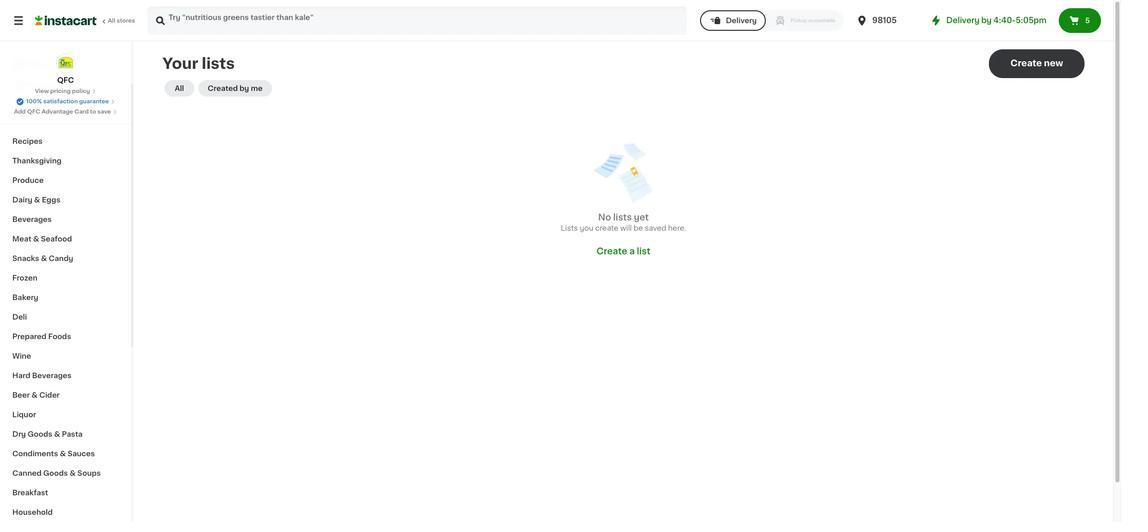 Task type: vqa. For each thing, say whether or not it's contained in the screenshot.
5th in from the right
no



Task type: locate. For each thing, give the bounding box(es) containing it.
here.
[[668, 225, 686, 232]]

snacks & candy
[[12, 255, 73, 262]]

create inside 'button'
[[1011, 59, 1042, 67]]

add
[[14, 109, 26, 115]]

cider
[[39, 392, 60, 399]]

liquor
[[12, 411, 36, 419]]

delivery
[[947, 16, 980, 24], [726, 17, 757, 24]]

1 vertical spatial lists
[[561, 225, 578, 232]]

list
[[637, 247, 651, 256]]

create
[[1011, 59, 1042, 67], [597, 247, 627, 256]]

created by me button
[[198, 80, 272, 97]]

guarantee
[[79, 99, 109, 104]]

0 horizontal spatial create
[[597, 247, 627, 256]]

shop link
[[6, 53, 125, 74]]

lists down the "view"
[[29, 101, 47, 108]]

all inside 'button'
[[175, 85, 184, 92]]

& inside meat & seafood link
[[33, 235, 39, 243]]

1 vertical spatial all
[[175, 85, 184, 92]]

no lists yet lists you create will be saved here.
[[561, 213, 686, 232]]

all stores link
[[35, 6, 136, 35]]

0 horizontal spatial lists
[[29, 101, 47, 108]]

beer
[[12, 392, 30, 399]]

goods
[[28, 431, 52, 438], [43, 470, 68, 477]]

thanksgiving link
[[6, 151, 125, 171]]

1 horizontal spatial all
[[175, 85, 184, 92]]

& left candy
[[41, 255, 47, 262]]

condiments
[[12, 450, 58, 458]]

0 horizontal spatial delivery
[[726, 17, 757, 24]]

add qfc advantage card to save
[[14, 109, 111, 115]]

be
[[634, 225, 643, 232]]

qfc up view pricing policy link at the top left of page
[[57, 77, 74, 84]]

100%
[[26, 99, 42, 104]]

you
[[580, 225, 594, 232]]

5:05pm
[[1016, 16, 1047, 24]]

1 vertical spatial create
[[597, 247, 627, 256]]

me
[[251, 85, 263, 92]]

& left soups
[[70, 470, 76, 477]]

delivery inside delivery by 4:40-5:05pm link
[[947, 16, 980, 24]]

0 horizontal spatial all
[[108, 18, 115, 24]]

lists up created
[[202, 56, 235, 71]]

your
[[162, 56, 198, 71]]

1 vertical spatial goods
[[43, 470, 68, 477]]

sauces
[[68, 450, 95, 458]]

all
[[108, 18, 115, 24], [175, 85, 184, 92]]

0 horizontal spatial by
[[240, 85, 249, 92]]

beverages
[[12, 216, 52, 223], [32, 372, 72, 379]]

1 vertical spatial by
[[240, 85, 249, 92]]

saved
[[645, 225, 666, 232]]

& for dairy
[[34, 196, 40, 204]]

0 vertical spatial all
[[108, 18, 115, 24]]

yet
[[634, 213, 649, 222]]

it
[[45, 81, 50, 88]]

a
[[630, 247, 635, 256]]

all left stores
[[108, 18, 115, 24]]

condiments & sauces
[[12, 450, 95, 458]]

breakfast link
[[6, 483, 125, 503]]

& left eggs
[[34, 196, 40, 204]]

& inside snacks & candy link
[[41, 255, 47, 262]]

1 horizontal spatial delivery
[[947, 16, 980, 24]]

created by me
[[208, 85, 263, 92]]

by
[[982, 16, 992, 24], [240, 85, 249, 92]]

by inside delivery by 4:40-5:05pm link
[[982, 16, 992, 24]]

& for snacks
[[41, 255, 47, 262]]

create new button
[[989, 49, 1085, 78]]

view
[[35, 88, 49, 94]]

1 vertical spatial qfc
[[27, 109, 40, 115]]

& for meat
[[33, 235, 39, 243]]

& inside dairy & eggs link
[[34, 196, 40, 204]]

create left a
[[597, 247, 627, 256]]

goods up condiments
[[28, 431, 52, 438]]

& left sauces
[[60, 450, 66, 458]]

created
[[208, 85, 238, 92]]

lists inside "no lists yet lists you create will be saved here."
[[561, 225, 578, 232]]

1 horizontal spatial lists
[[613, 213, 632, 222]]

5
[[1085, 17, 1090, 24]]

household
[[12, 509, 53, 516]]

by for created
[[240, 85, 249, 92]]

by for delivery
[[982, 16, 992, 24]]

satisfaction
[[43, 99, 78, 104]]

beverages down dairy & eggs
[[12, 216, 52, 223]]

goods down the condiments & sauces
[[43, 470, 68, 477]]

beer & cider
[[12, 392, 60, 399]]

lists link
[[6, 95, 125, 115]]

0 vertical spatial lists
[[202, 56, 235, 71]]

delivery inside delivery 'button'
[[726, 17, 757, 24]]

& right meat
[[33, 235, 39, 243]]

all for all stores
[[108, 18, 115, 24]]

0 vertical spatial by
[[982, 16, 992, 24]]

frozen
[[12, 275, 37, 282]]

0 horizontal spatial lists
[[202, 56, 235, 71]]

1 horizontal spatial lists
[[561, 225, 578, 232]]

& left pasta
[[54, 431, 60, 438]]

1 vertical spatial beverages
[[32, 372, 72, 379]]

& right beer
[[32, 392, 38, 399]]

qfc down 100%
[[27, 109, 40, 115]]

by left 4:40-
[[982, 16, 992, 24]]

all inside 'link'
[[108, 18, 115, 24]]

1 horizontal spatial create
[[1011, 59, 1042, 67]]

dairy
[[12, 196, 32, 204]]

98105
[[873, 16, 897, 24]]

1 vertical spatial lists
[[613, 213, 632, 222]]

create inside 'link'
[[597, 247, 627, 256]]

produce link
[[6, 171, 125, 190]]

lists
[[29, 101, 47, 108], [561, 225, 578, 232]]

service type group
[[700, 10, 844, 31]]

beverages link
[[6, 210, 125, 229]]

0 vertical spatial create
[[1011, 59, 1042, 67]]

& inside condiments & sauces link
[[60, 450, 66, 458]]

deli
[[12, 314, 27, 321]]

add qfc advantage card to save link
[[14, 108, 117, 116]]

meat & seafood
[[12, 235, 72, 243]]

None search field
[[147, 6, 687, 35]]

by inside created by me button
[[240, 85, 249, 92]]

0 vertical spatial lists
[[29, 101, 47, 108]]

snacks & candy link
[[6, 249, 125, 268]]

snacks
[[12, 255, 39, 262]]

by left me
[[240, 85, 249, 92]]

1 horizontal spatial by
[[982, 16, 992, 24]]

all down your
[[175, 85, 184, 92]]

lists left you at the right top
[[561, 225, 578, 232]]

& inside beer & cider link
[[32, 392, 38, 399]]

beverages up the cider
[[32, 372, 72, 379]]

0 vertical spatial goods
[[28, 431, 52, 438]]

meat
[[12, 235, 31, 243]]

again
[[52, 81, 72, 88]]

shop
[[29, 60, 48, 67]]

1 horizontal spatial qfc
[[57, 77, 74, 84]]

0 vertical spatial beverages
[[12, 216, 52, 223]]

stores
[[117, 18, 135, 24]]

create left the new on the top right of page
[[1011, 59, 1042, 67]]

dairy & eggs link
[[6, 190, 125, 210]]

to
[[90, 109, 96, 115]]

lists for no
[[613, 213, 632, 222]]

qfc
[[57, 77, 74, 84], [27, 109, 40, 115]]

goods for canned
[[43, 470, 68, 477]]

lists inside "no lists yet lists you create will be saved here."
[[613, 213, 632, 222]]

lists up will
[[613, 213, 632, 222]]

new
[[1044, 59, 1063, 67]]

buy
[[29, 81, 43, 88]]



Task type: describe. For each thing, give the bounding box(es) containing it.
pasta
[[62, 431, 83, 438]]

hard beverages
[[12, 372, 72, 379]]

qfc logo image
[[56, 53, 75, 73]]

your lists
[[162, 56, 235, 71]]

& inside canned goods & soups link
[[70, 470, 76, 477]]

bakery
[[12, 294, 38, 301]]

eggs
[[42, 196, 60, 204]]

delivery for delivery by 4:40-5:05pm
[[947, 16, 980, 24]]

advantage
[[42, 109, 73, 115]]

prepared
[[12, 333, 46, 340]]

condiments & sauces link
[[6, 444, 125, 464]]

save
[[97, 109, 111, 115]]

hard beverages link
[[6, 366, 125, 386]]

produce
[[12, 177, 44, 184]]

buy it again link
[[6, 74, 125, 95]]

all for all
[[175, 85, 184, 92]]

goods for dry
[[28, 431, 52, 438]]

canned
[[12, 470, 42, 477]]

buy it again
[[29, 81, 72, 88]]

& for beer
[[32, 392, 38, 399]]

dry
[[12, 431, 26, 438]]

view pricing policy
[[35, 88, 90, 94]]

100% satisfaction guarantee
[[26, 99, 109, 104]]

household link
[[6, 503, 125, 522]]

4:40-
[[994, 16, 1016, 24]]

all stores
[[108, 18, 135, 24]]

create for create new
[[1011, 59, 1042, 67]]

instacart logo image
[[35, 14, 97, 27]]

seafood
[[41, 235, 72, 243]]

create for create a list
[[597, 247, 627, 256]]

beer & cider link
[[6, 386, 125, 405]]

frozen link
[[6, 268, 125, 288]]

recipes link
[[6, 132, 125, 151]]

deli link
[[6, 307, 125, 327]]

meat & seafood link
[[6, 229, 125, 249]]

pricing
[[50, 88, 71, 94]]

foods
[[48, 333, 71, 340]]

bakery link
[[6, 288, 125, 307]]

policy
[[72, 88, 90, 94]]

view pricing policy link
[[35, 87, 96, 96]]

wine link
[[6, 347, 125, 366]]

0 vertical spatial qfc
[[57, 77, 74, 84]]

prepared foods
[[12, 333, 71, 340]]

wine
[[12, 353, 31, 360]]

& inside dry goods & pasta link
[[54, 431, 60, 438]]

dry goods & pasta link
[[6, 425, 125, 444]]

delivery by 4:40-5:05pm
[[947, 16, 1047, 24]]

lists for your
[[202, 56, 235, 71]]

delivery for delivery
[[726, 17, 757, 24]]

soups
[[77, 470, 101, 477]]

qfc link
[[56, 53, 75, 85]]

liquor link
[[6, 405, 125, 425]]

card
[[74, 109, 89, 115]]

create a list link
[[597, 246, 651, 257]]

prepared foods link
[[6, 327, 125, 347]]

breakfast
[[12, 489, 48, 497]]

create new
[[1011, 59, 1063, 67]]

canned goods & soups link
[[6, 464, 125, 483]]

98105 button
[[856, 6, 918, 35]]

delivery button
[[700, 10, 766, 31]]

thanksgiving
[[12, 157, 62, 165]]

no
[[598, 213, 611, 222]]

recipes
[[12, 138, 43, 145]]

& for condiments
[[60, 450, 66, 458]]

candy
[[49, 255, 73, 262]]

dairy & eggs
[[12, 196, 60, 204]]

5 button
[[1059, 8, 1101, 33]]

all button
[[165, 80, 194, 97]]

100% satisfaction guarantee button
[[16, 96, 115, 106]]

create
[[595, 225, 619, 232]]

dry goods & pasta
[[12, 431, 83, 438]]

hard
[[12, 372, 30, 379]]

0 horizontal spatial qfc
[[27, 109, 40, 115]]

delivery by 4:40-5:05pm link
[[930, 14, 1047, 27]]

Search field
[[148, 7, 686, 34]]



